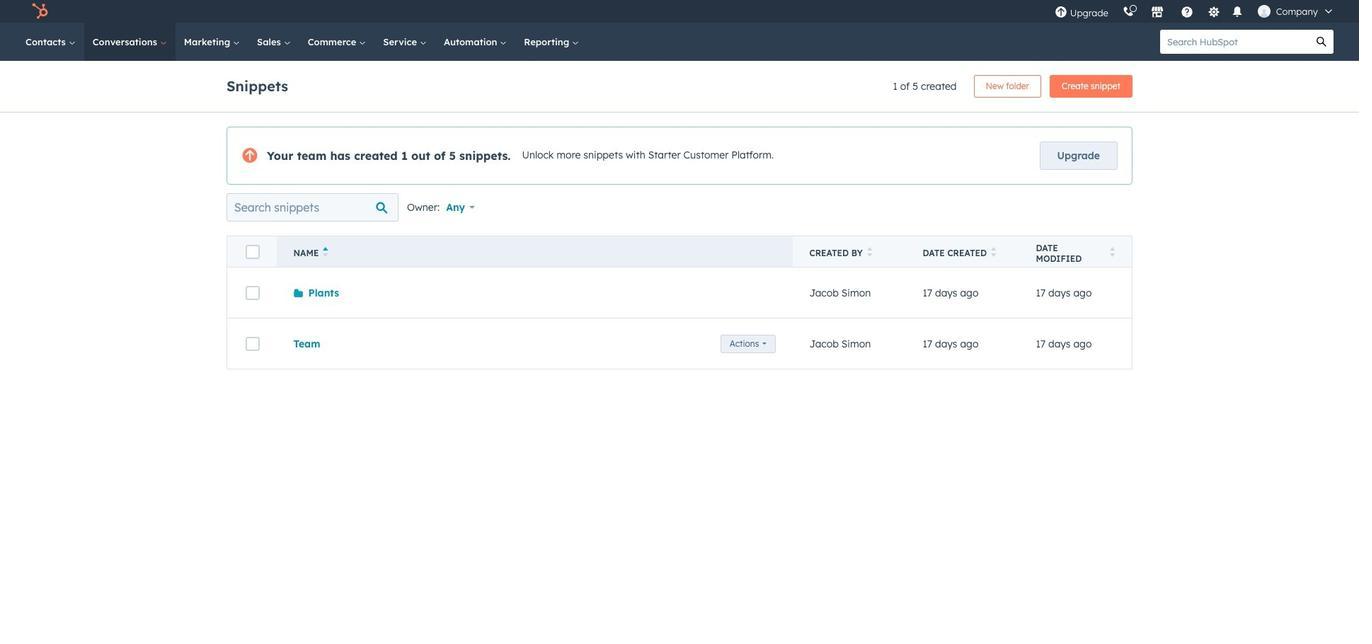 Task type: locate. For each thing, give the bounding box(es) containing it.
ascending sort. press to sort descending. element
[[323, 247, 328, 259]]

0 horizontal spatial press to sort. image
[[867, 247, 872, 257]]

press to sort. element
[[867, 247, 872, 259], [991, 247, 996, 259], [1110, 247, 1115, 259]]

menu
[[1047, 0, 1342, 23]]

jacob simon image
[[1258, 5, 1270, 18]]

Search search field
[[227, 193, 399, 222]]

1 horizontal spatial press to sort. image
[[1110, 247, 1115, 257]]

banner
[[227, 71, 1133, 98]]

2 press to sort. element from the left
[[991, 247, 996, 259]]

1 horizontal spatial press to sort. element
[[991, 247, 996, 259]]

2 press to sort. image from the left
[[1110, 247, 1115, 257]]

press to sort. image
[[867, 247, 872, 257], [1110, 247, 1115, 257]]

1 press to sort. element from the left
[[867, 247, 872, 259]]

0 horizontal spatial press to sort. element
[[867, 247, 872, 259]]

2 horizontal spatial press to sort. element
[[1110, 247, 1115, 259]]

1 press to sort. image from the left
[[867, 247, 872, 257]]

Search HubSpot search field
[[1160, 30, 1310, 54]]

ascending sort. press to sort descending. image
[[323, 247, 328, 257]]



Task type: vqa. For each thing, say whether or not it's contained in the screenshot.
the bottommost Service
no



Task type: describe. For each thing, give the bounding box(es) containing it.
press to sort. image
[[991, 247, 996, 257]]

3 press to sort. element from the left
[[1110, 247, 1115, 259]]

marketplaces image
[[1151, 6, 1164, 19]]



